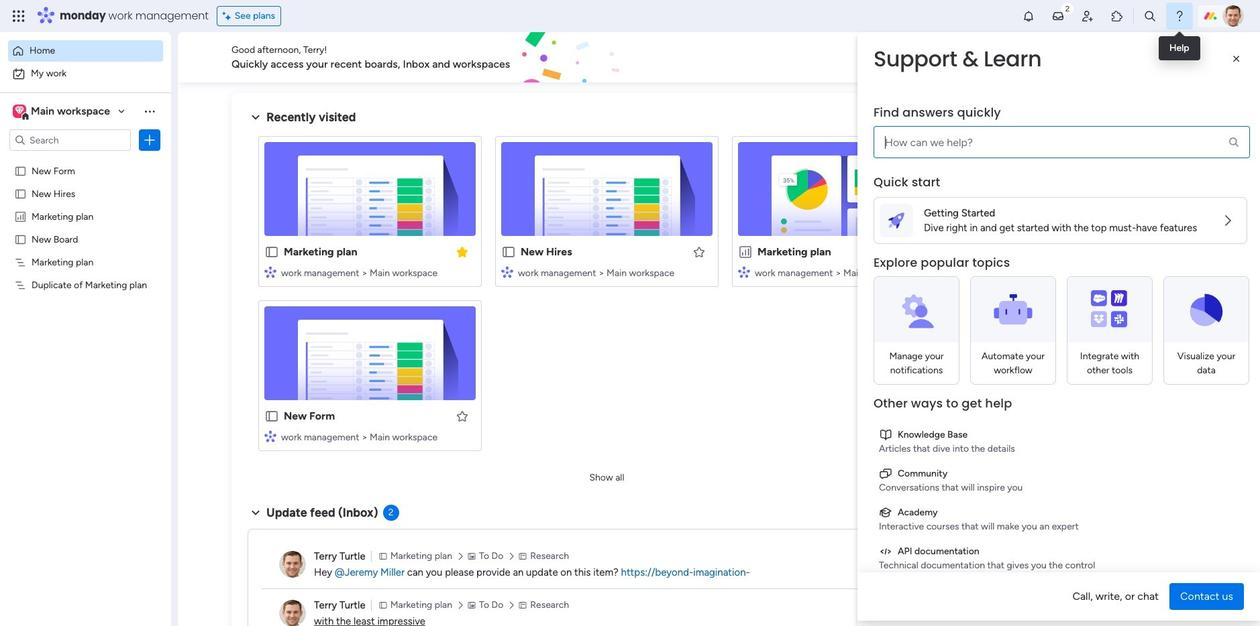 Task type: describe. For each thing, give the bounding box(es) containing it.
options image
[[143, 134, 156, 147]]

2 terry turtle image from the top
[[279, 601, 306, 627]]

1 horizontal spatial public board image
[[264, 409, 279, 424]]

workspace options image
[[143, 105, 156, 118]]

help center element
[[999, 554, 1200, 607]]

component image
[[501, 266, 513, 278]]

v2 user feedback image
[[1010, 50, 1020, 65]]

0 vertical spatial public board image
[[14, 164, 27, 177]]

4 link container element from the top
[[879, 545, 1242, 559]]

public dashboard image
[[14, 210, 27, 223]]

help image
[[1173, 9, 1187, 23]]

monday marketplace image
[[1111, 9, 1124, 23]]

public dashboard image
[[738, 245, 753, 260]]

How can we help? search field
[[874, 126, 1250, 158]]

templates image image
[[1011, 270, 1188, 363]]

header element
[[858, 32, 1261, 175]]

0 vertical spatial option
[[8, 40, 163, 62]]

getting started logo image
[[889, 213, 905, 229]]

2 horizontal spatial public board image
[[501, 245, 516, 260]]

add to favorites image for public dashboard icon
[[930, 245, 943, 259]]

2 vertical spatial option
[[0, 159, 171, 161]]



Task type: locate. For each thing, give the bounding box(es) containing it.
add to favorites image for public board icon to the middle
[[456, 410, 469, 423]]

see plans image
[[223, 9, 235, 23]]

link container element
[[879, 428, 1242, 442], [879, 467, 1242, 481], [879, 506, 1242, 520], [879, 545, 1242, 559]]

0 vertical spatial terry turtle image
[[279, 552, 306, 579]]

invite members image
[[1081, 9, 1095, 23]]

search container element
[[874, 105, 1250, 158]]

2 image
[[1062, 1, 1074, 16]]

workspace image
[[13, 104, 26, 119], [15, 104, 24, 119]]

1 horizontal spatial add to favorites image
[[693, 245, 706, 259]]

check circle image
[[1019, 126, 1028, 136]]

1 link container element from the top
[[879, 428, 1242, 442]]

add to favorites image
[[693, 245, 706, 259], [930, 245, 943, 259], [456, 410, 469, 423]]

search everything image
[[1144, 9, 1157, 23]]

option
[[8, 40, 163, 62], [8, 63, 163, 85], [0, 159, 171, 161]]

remove from favorites image
[[456, 245, 469, 259]]

select product image
[[12, 9, 26, 23]]

quick search results list box
[[248, 126, 967, 468]]

1 vertical spatial option
[[8, 63, 163, 85]]

2 element
[[383, 505, 399, 522]]

0 horizontal spatial public board image
[[14, 164, 27, 177]]

public board image
[[14, 187, 27, 200], [14, 233, 27, 246], [264, 245, 279, 260]]

2 vertical spatial public board image
[[264, 409, 279, 424]]

workspace selection element
[[13, 103, 112, 121]]

1 vertical spatial public board image
[[501, 245, 516, 260]]

extra links container element
[[874, 423, 1248, 579]]

Search in workspace field
[[28, 133, 112, 148]]

update feed image
[[1052, 9, 1065, 23]]

list box
[[0, 157, 171, 478]]

close recently visited image
[[248, 109, 264, 126]]

getting started element
[[999, 489, 1200, 543]]

check circle image
[[1019, 143, 1028, 153]]

terry turtle image
[[1223, 5, 1244, 27]]

2 horizontal spatial add to favorites image
[[930, 245, 943, 259]]

public board image
[[14, 164, 27, 177], [501, 245, 516, 260], [264, 409, 279, 424]]

circle o image
[[1019, 195, 1028, 205]]

notifications image
[[1022, 9, 1036, 23]]

2 link container element from the top
[[879, 467, 1242, 481]]

1 terry turtle image from the top
[[279, 552, 306, 579]]

0 horizontal spatial add to favorites image
[[456, 410, 469, 423]]

1 vertical spatial terry turtle image
[[279, 601, 306, 627]]

2 workspace image from the left
[[15, 104, 24, 119]]

1 workspace image from the left
[[13, 104, 26, 119]]

terry turtle image
[[279, 552, 306, 579], [279, 601, 306, 627]]

add to favorites image for rightmost public board icon
[[693, 245, 706, 259]]

3 link container element from the top
[[879, 506, 1242, 520]]

close update feed (inbox) image
[[248, 505, 264, 522]]



Task type: vqa. For each thing, say whether or not it's contained in the screenshot.
middle Public board icon
yes



